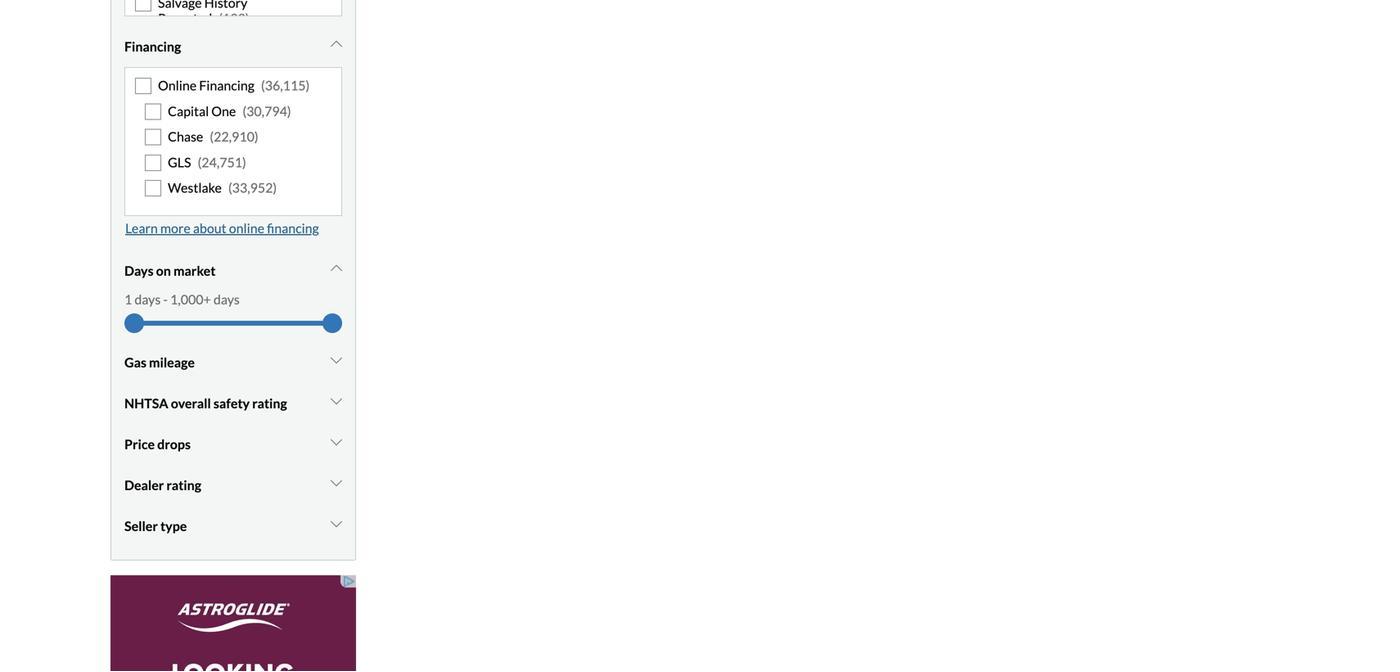 Task type: vqa. For each thing, say whether or not it's contained in the screenshot.
Price drops
yes



Task type: describe. For each thing, give the bounding box(es) containing it.
days
[[124, 263, 154, 279]]

nhtsa
[[124, 396, 168, 412]]

rating inside nhtsa overall safety rating dropdown button
[[252, 396, 287, 412]]

seller type button
[[124, 506, 342, 547]]

history
[[204, 0, 248, 11]]

maximum slider
[[323, 314, 342, 333]]

westlake (33,952)
[[168, 180, 277, 196]]

chevron down image for financing
[[331, 38, 342, 51]]

gls (24,751)
[[168, 154, 246, 170]]

price
[[124, 437, 155, 453]]

online
[[158, 78, 197, 93]]

chevron down image for seller type
[[331, 518, 342, 531]]

rating inside dealer rating dropdown button
[[167, 478, 201, 493]]

1 days from the left
[[135, 292, 161, 308]]

chevron down image for dealer rating
[[331, 477, 342, 490]]

chevron down image for gas mileage
[[331, 354, 342, 367]]

chevron down image for days on market
[[331, 262, 342, 275]]

seller type
[[124, 518, 187, 534]]

about
[[193, 220, 227, 236]]

seller
[[124, 518, 158, 534]]

(30,794)
[[243, 103, 291, 119]]

days on market button
[[124, 251, 342, 292]]

on
[[156, 263, 171, 279]]

days on market
[[124, 263, 216, 279]]

chase
[[168, 129, 203, 145]]

gls
[[168, 154, 191, 170]]

learn more about online financing
[[125, 220, 319, 236]]

westlake
[[168, 180, 222, 196]]

1
[[124, 292, 132, 308]]

nhtsa overall safety rating button
[[124, 383, 342, 424]]

gas mileage
[[124, 355, 195, 371]]

(24,751)
[[198, 154, 246, 170]]

financing button
[[124, 26, 342, 67]]

(199)
[[219, 10, 249, 26]]



Task type: locate. For each thing, give the bounding box(es) containing it.
(33,952)
[[228, 180, 277, 196]]

dealer rating button
[[124, 465, 342, 506]]

capital
[[168, 103, 209, 119]]

1 vertical spatial chevron down image
[[331, 395, 342, 408]]

(22,910)
[[210, 129, 259, 145]]

chevron down image inside financing dropdown button
[[331, 38, 342, 51]]

2 chevron down image from the top
[[331, 395, 342, 408]]

learn
[[125, 220, 158, 236]]

rating
[[252, 396, 287, 412], [167, 478, 201, 493]]

price drops
[[124, 437, 191, 453]]

4 chevron down image from the top
[[331, 477, 342, 490]]

gas
[[124, 355, 147, 371]]

dealer rating
[[124, 478, 201, 493]]

0 horizontal spatial financing
[[124, 39, 181, 55]]

1 days - 1,000+ days
[[124, 292, 240, 308]]

chevron down image inside nhtsa overall safety rating dropdown button
[[331, 395, 342, 408]]

chevron down image inside price drops dropdown button
[[331, 436, 342, 449]]

5 chevron down image from the top
[[331, 518, 342, 531]]

one
[[211, 103, 236, 119]]

3 chevron down image from the top
[[331, 436, 342, 449]]

more
[[160, 220, 191, 236]]

1 horizontal spatial days
[[214, 292, 240, 308]]

0 vertical spatial rating
[[252, 396, 287, 412]]

chevron down image inside seller type dropdown button
[[331, 518, 342, 531]]

overall
[[171, 396, 211, 412]]

chevron down image inside gas mileage dropdown button
[[331, 354, 342, 367]]

type
[[160, 518, 187, 534]]

1 chevron down image from the top
[[331, 38, 342, 51]]

0 vertical spatial chevron down image
[[331, 354, 342, 367]]

online financing (36,115)
[[158, 78, 310, 93]]

2 days from the left
[[214, 292, 240, 308]]

advertisement element
[[111, 576, 356, 671]]

days left -
[[135, 292, 161, 308]]

online
[[229, 220, 264, 236]]

gas mileage button
[[124, 342, 342, 383]]

financing inside dropdown button
[[124, 39, 181, 55]]

chevron down image for nhtsa overall safety rating
[[331, 395, 342, 408]]

chevron down image
[[331, 38, 342, 51], [331, 262, 342, 275], [331, 436, 342, 449], [331, 477, 342, 490], [331, 518, 342, 531]]

1,000+
[[170, 292, 211, 308]]

chevron down image
[[331, 354, 342, 367], [331, 395, 342, 408]]

nhtsa overall safety rating
[[124, 396, 287, 412]]

mileage
[[149, 355, 195, 371]]

1 chevron down image from the top
[[331, 354, 342, 367]]

days right 1,000+
[[214, 292, 240, 308]]

rating right safety
[[252, 396, 287, 412]]

1 vertical spatial rating
[[167, 478, 201, 493]]

rating right dealer
[[167, 478, 201, 493]]

chase (22,910)
[[168, 129, 259, 145]]

market
[[174, 263, 216, 279]]

1 vertical spatial financing
[[199, 78, 255, 93]]

1 horizontal spatial financing
[[199, 78, 255, 93]]

0 horizontal spatial days
[[135, 292, 161, 308]]

chevron down image inside dealer rating dropdown button
[[331, 477, 342, 490]]

(36,115)
[[261, 78, 310, 93]]

financing down reported
[[124, 39, 181, 55]]

0 vertical spatial financing
[[124, 39, 181, 55]]

learn more about online financing button
[[124, 216, 320, 241]]

days
[[135, 292, 161, 308], [214, 292, 240, 308]]

capital one (30,794)
[[168, 103, 291, 119]]

drops
[[157, 437, 191, 453]]

2 chevron down image from the top
[[331, 262, 342, 275]]

chevron down image for price drops
[[331, 436, 342, 449]]

chevron down image inside days on market dropdown button
[[331, 262, 342, 275]]

salvage
[[158, 0, 202, 11]]

-
[[163, 292, 168, 308]]

dealer
[[124, 478, 164, 493]]

price drops button
[[124, 424, 342, 465]]

financing
[[267, 220, 319, 236]]

1 horizontal spatial rating
[[252, 396, 287, 412]]

salvage history reported
[[158, 0, 248, 26]]

safety
[[214, 396, 250, 412]]

financing
[[124, 39, 181, 55], [199, 78, 255, 93]]

financing up "capital one (30,794)"
[[199, 78, 255, 93]]

minimum slider
[[124, 314, 144, 333]]

0 horizontal spatial rating
[[167, 478, 201, 493]]

reported
[[158, 10, 212, 26]]



